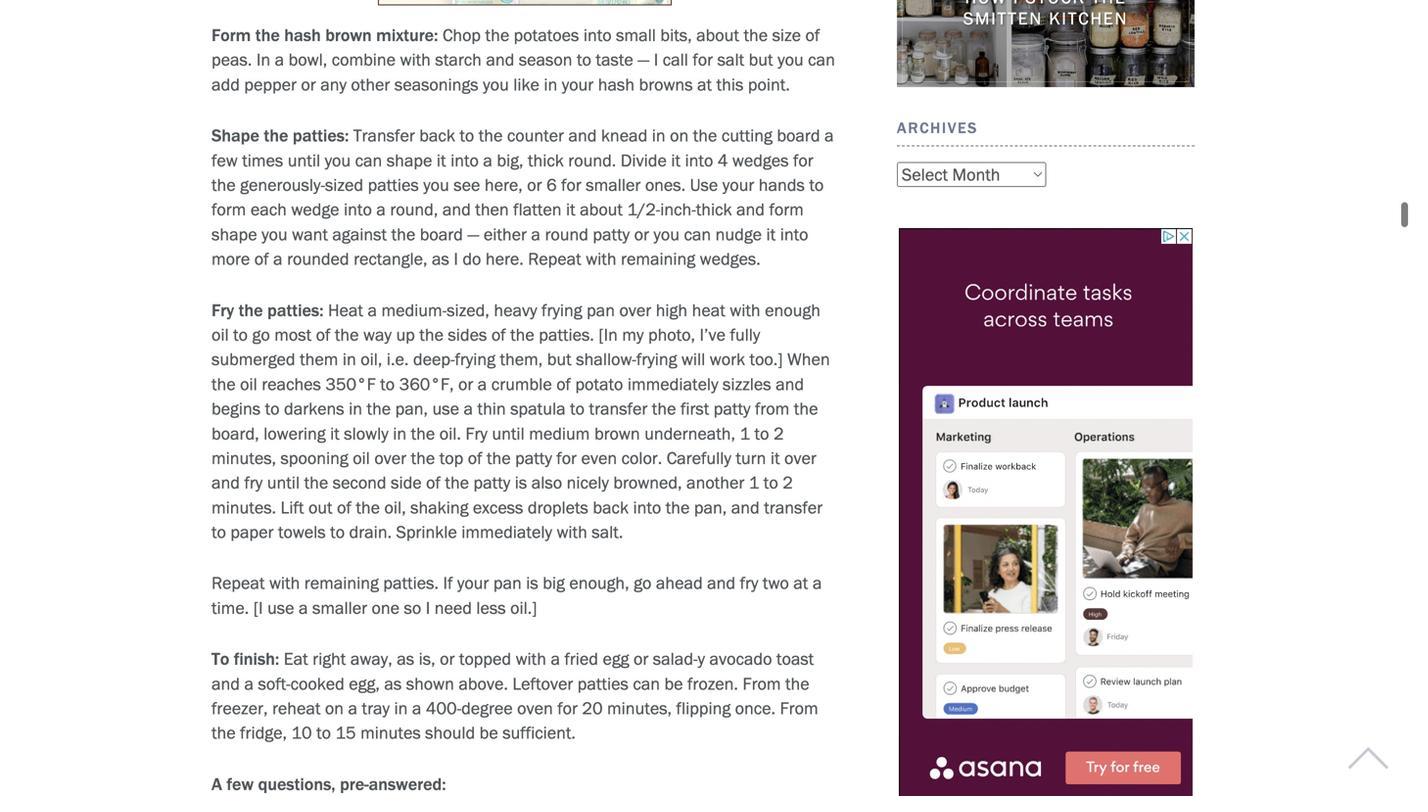 Task type: vqa. For each thing, say whether or not it's contained in the screenshot.
Books-a-Million "link" on the right bottom of the page
no



Task type: describe. For each thing, give the bounding box(es) containing it.
sized
[[325, 174, 364, 195]]

remaining inside repeat with remaining patties. if your pan is big enough, go ahead and fry two at a time. [i use a smaller one so i need less oil.]
[[304, 573, 379, 594]]

1/2-
[[627, 199, 661, 220]]

two
[[763, 573, 789, 594]]

you left like
[[483, 74, 509, 95]]

on inside eat right away, as is, or topped with a fried egg or salad-y avocado toast and a soft-cooked egg, as shown above. leftover patties can be frozen. from the freezer, reheat on a tray in a 400-degree oven for 20 minutes, flipping once. from the fridge, 10 to 15 minutes should be sufficient.
[[325, 698, 344, 719]]

into up see
[[451, 150, 479, 171]]

the down round,
[[391, 224, 416, 245]]

1 horizontal spatial be
[[665, 673, 683, 694]]

2 vertical spatial as
[[384, 673, 402, 694]]

to down 'reaches'
[[265, 398, 280, 419]]

1 vertical spatial shape
[[212, 224, 257, 245]]

minutes, inside eat right away, as is, or topped with a fried egg or salad-y avocado toast and a soft-cooked egg, as shown above. leftover patties can be frozen. from the freezer, reheat on a tray in a 400-degree oven for 20 minutes, flipping once. from the fridge, 10 to 15 minutes should be sufficient.
[[607, 698, 672, 719]]

more
[[212, 248, 250, 270]]

peas.
[[212, 49, 252, 70]]

the left cutting
[[693, 125, 718, 146]]

0 vertical spatial transfer
[[589, 398, 648, 419]]

0 horizontal spatial over
[[375, 448, 407, 469]]

15
[[336, 723, 356, 744]]

leftover
[[513, 673, 573, 694]]

flipping
[[677, 698, 731, 719]]

shape
[[212, 125, 260, 146]]

other
[[351, 74, 390, 95]]

either
[[484, 224, 527, 245]]

a left '400-'
[[412, 698, 422, 719]]

in right slowly
[[393, 423, 407, 444]]

1 vertical spatial 2
[[783, 472, 793, 493]]

1 vertical spatial immediately
[[462, 522, 552, 543]]

salad-
[[653, 649, 698, 670]]

in up "350°f"
[[343, 349, 356, 370]]

and down see
[[443, 199, 471, 220]]

one
[[372, 598, 400, 619]]

in
[[257, 49, 270, 70]]

heat
[[692, 300, 726, 321]]

photo,
[[648, 324, 696, 345]]

with up fully
[[730, 300, 761, 321]]

shallow-
[[576, 349, 637, 370]]

is inside heat a medium-sized, heavy frying pan over high heat with enough oil to go most of the way up the sides of the patties. [in my photo, i've fully submerged them in oil, i.e. deep-frying them, but shallow-frying will work too.] when the oil reaches 350°f to 360°f, or a crumble of potato immediately sizzles and begins to darkens in the pan, use a thin spatula to transfer the first patty from the board, lowering it slowly in the oil. fry until medium brown underneath, 1 to 2 minutes, spooning oil over the top of the patty for even color. carefully turn it over and fry until the second side of the patty is also nicely browned, another 1 to 2 minutes. lift out of the oil, shaking excess droplets back into the pan, and transfer to paper towels to drain. sprinkle immediately with salt.
[[515, 472, 527, 493]]

here.
[[486, 248, 524, 270]]

0 vertical spatial thick
[[528, 150, 564, 171]]

patties inside the transfer back to the counter and knead in on the cutting board a few times until you can shape it into a big, thick round. divide it into 4 wedges for the generously-sized patties you see here, or 6 for smaller ones. use your hands to form each wedge into a round, and then flatten it about 1/2-inch-thick and form shape you want against the board — either a round patty or you can nudge it into more of a rounded rectangle, as i do here. repeat with remaining wedges.
[[368, 174, 419, 195]]

or right egg
[[634, 649, 649, 670]]

and up minutes.
[[212, 472, 240, 493]]

degree
[[461, 698, 513, 719]]

the down 'top'
[[445, 472, 469, 493]]

a down to finish:
[[244, 673, 254, 694]]

it left slowly
[[330, 423, 340, 444]]

to up medium
[[570, 398, 585, 419]]

thin
[[478, 398, 506, 419]]

back inside the transfer back to the counter and knead in on the cutting board a few times until you can shape it into a big, thick round. divide it into 4 wedges for the generously-sized patties you see here, or 6 for smaller ones. use your hands to form each wedge into a round, and then flatten it about 1/2-inch-thick and form shape you want against the board — either a round patty or you can nudge it into more of a rounded rectangle, as i do here. repeat with remaining wedges.
[[420, 125, 455, 146]]

with inside eat right away, as is, or topped with a fried egg or salad-y avocado toast and a soft-cooked egg, as shown above. leftover patties can be frozen. from the freezer, reheat on a tray in a 400-degree oven for 20 minutes, flipping once. from the fridge, 10 to 15 minutes should be sufficient.
[[516, 649, 547, 670]]

the left oil.
[[411, 423, 435, 444]]

hands
[[759, 174, 805, 195]]

the down the freezer,
[[212, 723, 236, 744]]

repeat inside repeat with remaining patties. if your pan is big enough, go ahead and fry two at a time. [i use a smaller one so i need less oil.]
[[212, 573, 265, 594]]

minutes.
[[212, 497, 276, 518]]

1 horizontal spatial over
[[620, 300, 652, 321]]

20
[[582, 698, 603, 719]]

a up thin at the bottom
[[478, 374, 487, 395]]

if
[[443, 573, 453, 594]]

patty up also
[[515, 448, 552, 469]]

the up "times"
[[264, 125, 288, 146]]

patties: for until
[[293, 125, 349, 146]]

2 horizontal spatial frying
[[637, 349, 677, 370]]

questions,
[[258, 774, 336, 795]]

toast
[[777, 649, 814, 670]]

[i
[[253, 598, 263, 619]]

patties inside eat right away, as is, or topped with a fried egg or salad-y avocado toast and a soft-cooked egg, as shown above. leftover patties can be frozen. from the freezer, reheat on a tray in a 400-degree oven for 20 minutes, flipping once. from the fridge, 10 to 15 minutes should be sufficient.
[[578, 673, 629, 694]]

call
[[663, 49, 689, 70]]

the left first on the bottom of the page
[[652, 398, 676, 419]]

the left size
[[744, 25, 768, 46]]

fry the patties:
[[212, 300, 324, 321]]

1 vertical spatial until
[[492, 423, 525, 444]]

rounded
[[287, 248, 349, 270]]

with down droplets
[[557, 522, 588, 543]]

the down spooning
[[304, 472, 328, 493]]

heat
[[328, 300, 363, 321]]

shown
[[406, 673, 454, 694]]

drain.
[[349, 522, 392, 543]]

a up the way
[[368, 300, 377, 321]]

1 vertical spatial few
[[227, 774, 254, 795]]

this
[[717, 74, 744, 95]]

can down the transfer
[[355, 150, 382, 171]]

you up sized
[[325, 150, 351, 171]]

0 horizontal spatial frying
[[455, 349, 496, 370]]

and inside repeat with remaining patties. if your pan is big enough, go ahead and fry two at a time. [i use a smaller one so i need less oil.]
[[707, 573, 736, 594]]

oil.
[[440, 423, 461, 444]]

point.
[[748, 74, 790, 95]]

round
[[545, 224, 589, 245]]

or inside heat a medium-sized, heavy frying pan over high heat with enough oil to go most of the way up the sides of the patties. [in my photo, i've fully submerged them in oil, i.e. deep-frying them, but shallow-frying will work too.] when the oil reaches 350°f to 360°f, or a crumble of potato immediately sizzles and begins to darkens in the pan, use a thin spatula to transfer the first patty from the board, lowering it slowly in the oil. fry until medium brown underneath, 1 to 2 minutes, spooning oil over the top of the patty for even color. carefully turn it over and fry until the second side of the patty is also nicely browned, another 1 to 2 minutes. lift out of the oil, shaking excess droplets back into the pan, and transfer to paper towels to drain. sprinkle immediately with salt.
[[459, 374, 473, 395]]

go inside repeat with remaining patties. if your pan is big enough, go ahead and fry two at a time. [i use a smaller one so i need less oil.]
[[634, 573, 652, 594]]

a right cutting
[[825, 125, 834, 146]]

few inside the transfer back to the counter and knead in on the cutting board a few times until you can shape it into a big, thick round. divide it into 4 wedges for the generously-sized patties you see here, or 6 for smaller ones. use your hands to form each wedge into a round, and then flatten it about 1/2-inch-thick and form shape you want against the board — either a round patty or you can nudge it into more of a rounded rectangle, as i do here. repeat with remaining wedges.
[[212, 150, 238, 171]]

1 horizontal spatial immediately
[[628, 374, 719, 395]]

1 horizontal spatial shape
[[387, 150, 432, 171]]

combine
[[332, 49, 396, 70]]

sizzles
[[723, 374, 772, 395]]

and inside eat right away, as is, or topped with a fried egg or salad-y avocado toast and a soft-cooked egg, as shown above. leftover patties can be frozen. from the freezer, reheat on a tray in a 400-degree oven for 20 minutes, flipping once. from the fridge, 10 to 15 minutes should be sufficient.
[[212, 673, 240, 694]]

can inside the chop the potatoes into small bits, about the size of peas. in a bowl, combine with starch and season to taste — i call for salt but you can add pepper or any other seasonings you like in your hash browns at this point.
[[808, 49, 836, 70]]

with inside the transfer back to the counter and knead in on the cutting board a few times until you can shape it into a big, thick round. divide it into 4 wedges for the generously-sized patties you see here, or 6 for smaller ones. use your hands to form each wedge into a round, and then flatten it about 1/2-inch-thick and form shape you want against the board — either a round patty or you can nudge it into more of a rounded rectangle, as i do here. repeat with remaining wedges.
[[586, 248, 617, 270]]

is,
[[419, 649, 436, 670]]

patty inside the transfer back to the counter and knead in on the cutting board a few times until you can shape it into a big, thick round. divide it into 4 wedges for the generously-sized patties you see here, or 6 for smaller ones. use your hands to form each wedge into a round, and then flatten it about 1/2-inch-thick and form shape you want against the board — either a round patty or you can nudge it into more of a rounded rectangle, as i do here. repeat with remaining wedges.
[[593, 224, 630, 245]]

with inside repeat with remaining patties. if your pan is big enough, go ahead and fry two at a time. [i use a smaller one so i need less oil.]
[[269, 573, 300, 594]]

you down inch-
[[654, 224, 680, 245]]

back inside heat a medium-sized, heavy frying pan over high heat with enough oil to go most of the way up the sides of the patties. [in my photo, i've fully submerged them in oil, i.e. deep-frying them, but shallow-frying will work too.] when the oil reaches 350°f to 360°f, or a crumble of potato immediately sizzles and begins to darkens in the pan, use a thin spatula to transfer the first patty from the board, lowering it slowly in the oil. fry until medium brown underneath, 1 to 2 minutes, spooning oil over the top of the patty for even color. carefully turn it over and fry until the second side of the patty is also nicely browned, another 1 to 2 minutes. lift out of the oil, shaking excess droplets back into the pan, and transfer to paper towels to drain. sprinkle immediately with salt.
[[593, 497, 629, 518]]

1 horizontal spatial pan,
[[694, 497, 727, 518]]

the up begins
[[212, 374, 236, 395]]

2 horizontal spatial over
[[785, 448, 817, 469]]

enough
[[765, 300, 821, 321]]

— inside the transfer back to the counter and knead in on the cutting board a few times until you can shape it into a big, thick round. divide it into 4 wedges for the generously-sized patties you see here, or 6 for smaller ones. use your hands to form each wedge into a round, and then flatten it about 1/2-inch-thick and form shape you want against the board — either a round patty or you can nudge it into more of a rounded rectangle, as i do here. repeat with remaining wedges.
[[468, 224, 479, 245]]

the left 'top'
[[411, 448, 435, 469]]

the up them,
[[510, 324, 535, 345]]

it up 'round'
[[566, 199, 576, 220]]

0 vertical spatial oil,
[[361, 349, 382, 370]]

from
[[755, 398, 790, 419]]

your inside the transfer back to the counter and knead in on the cutting board a few times until you can shape it into a big, thick round. divide it into 4 wedges for the generously-sized patties you see here, or 6 for smaller ones. use your hands to form each wedge into a round, and then flatten it about 1/2-inch-thick and form shape you want against the board — either a round patty or you can nudge it into more of a rounded rectangle, as i do here. repeat with remaining wedges.
[[723, 174, 755, 195]]

of up spatula
[[557, 374, 571, 395]]

1 vertical spatial transfer
[[764, 497, 823, 518]]

for right the 6
[[561, 174, 582, 195]]

smaller inside repeat with remaining patties. if your pan is big enough, go ahead and fry two at a time. [i use a smaller one so i need less oil.]
[[312, 598, 367, 619]]

of right 'top'
[[468, 448, 482, 469]]

size
[[773, 25, 801, 46]]

the down shape
[[212, 174, 236, 195]]

10
[[291, 723, 312, 744]]

1 vertical spatial oil
[[240, 374, 257, 395]]

i inside the chop the potatoes into small bits, about the size of peas. in a bowl, combine with starch and season to taste — i call for salt but you can add pepper or any other seasonings you like in your hash browns at this point.
[[654, 49, 659, 70]]

wedge
[[291, 199, 340, 220]]

360°f,
[[399, 374, 454, 395]]

at inside the chop the potatoes into small bits, about the size of peas. in a bowl, combine with starch and season to taste — i call for salt but you can add pepper or any other seasonings you like in your hash browns at this point.
[[698, 74, 712, 95]]

to up submerged
[[233, 324, 248, 345]]

to down i.e.
[[380, 374, 395, 395]]

fully
[[730, 324, 761, 345]]

cooked
[[291, 673, 345, 694]]

a left tray
[[348, 698, 358, 719]]

the up deep-
[[420, 324, 444, 345]]

a left big,
[[483, 150, 493, 171]]

the up slowly
[[367, 398, 391, 419]]

turn
[[736, 448, 766, 469]]

fry inside heat a medium-sized, heavy frying pan over high heat with enough oil to go most of the way up the sides of the patties. [in my photo, i've fully submerged them in oil, i.e. deep-frying them, but shallow-frying will work too.] when the oil reaches 350°f to 360°f, or a crumble of potato immediately sizzles and begins to darkens in the pan, use a thin spatula to transfer the first patty from the board, lowering it slowly in the oil. fry until medium brown underneath, 1 to 2 minutes, spooning oil over the top of the patty for even color. carefully turn it over and fry until the second side of the patty is also nicely browned, another 1 to 2 minutes. lift out of the oil, shaking excess droplets back into the pan, and transfer to paper towels to drain. sprinkle immediately with salt.
[[244, 472, 263, 493]]

the up submerged
[[239, 300, 263, 321]]

most
[[275, 324, 312, 345]]

of right out
[[337, 497, 352, 518]]

to down from
[[755, 423, 769, 444]]

repeat inside the transfer back to the counter and knead in on the cutting board a few times until you can shape it into a big, thick round. divide it into 4 wedges for the generously-sized patties you see here, or 6 for smaller ones. use your hands to form each wedge into a round, and then flatten it about 1/2-inch-thick and form shape you want against the board — either a round patty or you can nudge it into more of a rounded rectangle, as i do here. repeat with remaining wedges.
[[528, 248, 582, 270]]

you left see
[[423, 174, 449, 195]]

[in
[[599, 324, 618, 345]]

the up in
[[255, 25, 280, 46]]

patties: for most
[[268, 300, 324, 321]]

a up 'against'
[[377, 199, 386, 220]]

big
[[543, 573, 565, 594]]

i inside repeat with remaining patties. if your pan is big enough, go ahead and fry two at a time. [i use a smaller one so i need less oil.]
[[426, 598, 430, 619]]

in inside the chop the potatoes into small bits, about the size of peas. in a bowl, combine with starch and season to taste — i call for salt but you can add pepper or any other seasonings you like in your hash browns at this point.
[[544, 74, 558, 95]]

in down "350°f"
[[349, 398, 363, 419]]

1 horizontal spatial advertisement element
[[899, 228, 1193, 796]]

it up ones. on the left of page
[[671, 150, 681, 171]]

for up hands
[[793, 150, 814, 171]]

season
[[519, 49, 573, 70]]

finish:
[[234, 649, 279, 670]]

to right hands
[[810, 174, 824, 195]]

to up see
[[460, 125, 474, 146]]

0 horizontal spatial board
[[420, 224, 463, 245]]

and up round.
[[569, 125, 597, 146]]

go inside heat a medium-sized, heavy frying pan over high heat with enough oil to go most of the way up the sides of the patties. [in my photo, i've fully submerged them in oil, i.e. deep-frying them, but shallow-frying will work too.] when the oil reaches 350°f to 360°f, or a crumble of potato immediately sizzles and begins to darkens in the pan, use a thin spatula to transfer the first patty from the board, lowering it slowly in the oil. fry until medium brown underneath, 1 to 2 minutes, spooning oil over the top of the patty for even color. carefully turn it over and fry until the second side of the patty is also nicely browned, another 1 to 2 minutes. lift out of the oil, shaking excess droplets back into the pan, and transfer to paper towels to drain. sprinkle immediately with salt.
[[252, 324, 270, 345]]

oven
[[517, 698, 553, 719]]

the down heat
[[335, 324, 359, 345]]

fridge,
[[240, 723, 287, 744]]

another
[[687, 472, 745, 493]]

a down flatten
[[531, 224, 541, 245]]

into down hands
[[781, 224, 809, 245]]

divide
[[621, 150, 667, 171]]

want
[[292, 224, 328, 245]]

you down each
[[262, 224, 288, 245]]

0 vertical spatial advertisement element
[[378, 0, 672, 5]]

the down browned,
[[666, 497, 690, 518]]

patty up excess
[[474, 472, 511, 493]]

i've
[[700, 324, 726, 345]]

0 vertical spatial from
[[743, 673, 781, 694]]

a right [i
[[299, 598, 308, 619]]

darkens
[[284, 398, 345, 419]]

it right turn
[[771, 448, 780, 469]]

slowly
[[344, 423, 389, 444]]

work
[[710, 349, 746, 370]]

i inside the transfer back to the counter and knead in on the cutting board a few times until you can shape it into a big, thick round. divide it into 4 wedges for the generously-sized patties you see here, or 6 for smaller ones. use your hands to form each wedge into a round, and then flatten it about 1/2-inch-thick and form shape you want against the board — either a round patty or you can nudge it into more of a rounded rectangle, as i do here. repeat with remaining wedges.
[[454, 248, 458, 270]]

the up drain.
[[356, 497, 380, 518]]

you down size
[[778, 49, 804, 70]]

chop the potatoes into small bits, about the size of peas. in a bowl, combine with starch and season to taste — i call for salt but you can add pepper or any other seasonings you like in your hash browns at this point.
[[212, 25, 836, 95]]

above.
[[459, 673, 508, 694]]

reheat
[[272, 698, 321, 719]]

minutes, inside heat a medium-sized, heavy frying pan over high heat with enough oil to go most of the way up the sides of the patties. [in my photo, i've fully submerged them in oil, i.e. deep-frying them, but shallow-frying will work too.] when the oil reaches 350°f to 360°f, or a crumble of potato immediately sizzles and begins to darkens in the pan, use a thin spatula to transfer the first patty from the board, lowering it slowly in the oil. fry until medium brown underneath, 1 to 2 minutes, spooning oil over the top of the patty for even color. carefully turn it over and fry until the second side of the patty is also nicely browned, another 1 to 2 minutes. lift out of the oil, shaking excess droplets back into the pan, and transfer to paper towels to drain. sprinkle immediately with salt.
[[212, 448, 276, 469]]

it right nudge
[[767, 224, 776, 245]]

sized,
[[447, 300, 490, 321]]

fry inside heat a medium-sized, heavy frying pan over high heat with enough oil to go most of the way up the sides of the patties. [in my photo, i've fully submerged them in oil, i.e. deep-frying them, but shallow-frying will work too.] when the oil reaches 350°f to 360°f, or a crumble of potato immediately sizzles and begins to darkens in the pan, use a thin spatula to transfer the first patty from the board, lowering it slowly in the oil. fry until medium brown underneath, 1 to 2 minutes, spooning oil over the top of the patty for even color. carefully turn it over and fry until the second side of the patty is also nicely browned, another 1 to 2 minutes. lift out of the oil, shaking excess droplets back into the pan, and transfer to paper towels to drain. sprinkle immediately with salt.
[[466, 423, 488, 444]]

to left the paper
[[212, 522, 226, 543]]

but inside heat a medium-sized, heavy frying pan over high heat with enough oil to go most of the way up the sides of the patties. [in my photo, i've fully submerged them in oil, i.e. deep-frying them, but shallow-frying will work too.] when the oil reaches 350°f to 360°f, or a crumble of potato immediately sizzles and begins to darkens in the pan, use a thin spatula to transfer the first patty from the board, lowering it slowly in the oil. fry until medium brown underneath, 1 to 2 minutes, spooning oil over the top of the patty for even color. carefully turn it over and fry until the second side of the patty is also nicely browned, another 1 to 2 minutes. lift out of the oil, shaking excess droplets back into the pan, and transfer to paper towels to drain. sprinkle immediately with salt.
[[547, 349, 572, 370]]

so
[[404, 598, 421, 619]]

pre-
[[340, 774, 369, 795]]

freezer,
[[212, 698, 268, 719]]

frozen.
[[688, 673, 739, 694]]

excess
[[473, 497, 524, 518]]

patties. inside heat a medium-sized, heavy frying pan over high heat with enough oil to go most of the way up the sides of the patties. [in my photo, i've fully submerged them in oil, i.e. deep-frying them, but shallow-frying will work too.] when the oil reaches 350°f to 360°f, or a crumble of potato immediately sizzles and begins to darkens in the pan, use a thin spatula to transfer the first patty from the board, lowering it slowly in the oil. fry until medium brown underneath, 1 to 2 minutes, spooning oil over the top of the patty for even color. carefully turn it over and fry until the second side of the patty is also nicely browned, another 1 to 2 minutes. lift out of the oil, shaking excess droplets back into the pan, and transfer to paper towels to drain. sprinkle immediately with salt.
[[539, 324, 594, 345]]

a
[[212, 774, 222, 795]]

cutting
[[722, 125, 773, 146]]

of down heavy
[[492, 324, 506, 345]]

or inside the chop the potatoes into small bits, about the size of peas. in a bowl, combine with starch and season to taste — i call for salt but you can add pepper or any other seasonings you like in your hash browns at this point.
[[301, 74, 316, 95]]

into left '4'
[[685, 150, 714, 171]]

medium-
[[382, 300, 447, 321]]

a left fried
[[551, 649, 560, 670]]

topped
[[459, 649, 511, 670]]

inch-
[[661, 199, 696, 220]]

until inside the transfer back to the counter and knead in on the cutting board a few times until you can shape it into a big, thick round. divide it into 4 wedges for the generously-sized patties you see here, or 6 for smaller ones. use your hands to form each wedge into a round, and then flatten it about 1/2-inch-thick and form shape you want against the board — either a round patty or you can nudge it into more of a rounded rectangle, as i do here. repeat with remaining wedges.
[[288, 150, 320, 171]]

0 horizontal spatial hash
[[284, 25, 321, 46]]

into up 'against'
[[344, 199, 372, 220]]

counter
[[507, 125, 564, 146]]

round,
[[390, 199, 438, 220]]

form the hash brown mixture:
[[212, 25, 438, 46]]

salt
[[718, 49, 745, 70]]

remaining inside the transfer back to the counter and knead in on the cutting board a few times until you can shape it into a big, thick round. divide it into 4 wedges for the generously-sized patties you see here, or 6 for smaller ones. use your hands to form each wedge into a round, and then flatten it about 1/2-inch-thick and form shape you want against the board — either a round patty or you can nudge it into more of a rounded rectangle, as i do here. repeat with remaining wedges.
[[621, 248, 696, 270]]

at inside repeat with remaining patties. if your pan is big enough, go ahead and fry two at a time. [i use a smaller one so i need less oil.]
[[794, 573, 809, 594]]



Task type: locate. For each thing, give the bounding box(es) containing it.
2 vertical spatial until
[[267, 472, 300, 493]]

hash up the bowl,
[[284, 25, 321, 46]]

transfer down potato
[[589, 398, 648, 419]]

use inside repeat with remaining patties. if your pan is big enough, go ahead and fry two at a time. [i use a smaller one so i need less oil.]
[[267, 598, 294, 619]]

1 horizontal spatial board
[[777, 125, 821, 146]]

0 horizontal spatial patties.
[[383, 573, 439, 594]]

into inside the chop the potatoes into small bits, about the size of peas. in a bowl, combine with starch and season to taste — i call for salt but you can add pepper or any other seasonings you like in your hash browns at this point.
[[584, 25, 612, 46]]

or
[[301, 74, 316, 95], [527, 174, 542, 195], [634, 224, 649, 245], [459, 374, 473, 395], [440, 649, 455, 670], [634, 649, 649, 670]]

be
[[665, 673, 683, 694], [480, 723, 498, 744]]

1 vertical spatial thick
[[696, 199, 732, 220]]

away,
[[351, 649, 393, 670]]

1 horizontal spatial at
[[794, 573, 809, 594]]

fry
[[244, 472, 263, 493], [740, 573, 759, 594]]

my
[[622, 324, 644, 345]]

1 horizontal spatial patties.
[[539, 324, 594, 345]]

0 horizontal spatial oil
[[212, 324, 229, 345]]

a right in
[[275, 49, 284, 70]]

the
[[255, 25, 280, 46], [485, 25, 510, 46], [744, 25, 768, 46], [264, 125, 288, 146], [479, 125, 503, 146], [693, 125, 718, 146], [212, 174, 236, 195], [391, 224, 416, 245], [239, 300, 263, 321], [335, 324, 359, 345], [420, 324, 444, 345], [510, 324, 535, 345], [212, 374, 236, 395], [367, 398, 391, 419], [652, 398, 676, 419], [794, 398, 818, 419], [411, 423, 435, 444], [411, 448, 435, 469], [487, 448, 511, 469], [304, 472, 328, 493], [445, 472, 469, 493], [356, 497, 380, 518], [666, 497, 690, 518], [786, 673, 810, 694], [212, 723, 236, 744]]

ones.
[[645, 174, 686, 195]]

brown
[[325, 25, 372, 46], [595, 423, 640, 444]]

brown inside heat a medium-sized, heavy frying pan over high heat with enough oil to go most of the way up the sides of the patties. [in my photo, i've fully submerged them in oil, i.e. deep-frying them, but shallow-frying will work too.] when the oil reaches 350°f to 360°f, or a crumble of potato immediately sizzles and begins to darkens in the pan, use a thin spatula to transfer the first patty from the board, lowering it slowly in the oil. fry until medium brown underneath, 1 to 2 minutes, spooning oil over the top of the patty for even color. carefully turn it over and fry until the second side of the patty is also nicely browned, another 1 to 2 minutes. lift out of the oil, shaking excess droplets back into the pan, and transfer to paper towels to drain. sprinkle immediately with salt.
[[595, 423, 640, 444]]

remaining down 1/2-
[[621, 248, 696, 270]]

i.e.
[[387, 349, 409, 370]]

the up big,
[[479, 125, 503, 146]]

0 horizontal spatial repeat
[[212, 573, 265, 594]]

it up round,
[[437, 150, 446, 171]]

0 horizontal spatial thick
[[528, 150, 564, 171]]

is left big
[[526, 573, 539, 594]]

1 horizontal spatial pan
[[587, 300, 615, 321]]

— up do
[[468, 224, 479, 245]]

repeat with remaining patties. if your pan is big enough, go ahead and fry two at a time. [i use a smaller one so i need less oil.]
[[212, 573, 822, 619]]

add
[[212, 74, 240, 95]]

0 vertical spatial immediately
[[628, 374, 719, 395]]

2 vertical spatial your
[[457, 573, 489, 594]]

or left the 6
[[527, 174, 542, 195]]

0 vertical spatial 1
[[740, 423, 750, 444]]

color.
[[622, 448, 662, 469]]

1 vertical spatial —
[[468, 224, 479, 245]]

1 vertical spatial board
[[420, 224, 463, 245]]

of right size
[[806, 25, 820, 46]]

smaller down round.
[[586, 174, 641, 195]]

0 vertical spatial hash
[[284, 25, 321, 46]]

high
[[656, 300, 688, 321]]

fry right oil.
[[466, 423, 488, 444]]

oil up second
[[353, 448, 370, 469]]

here,
[[485, 174, 523, 195]]

patties. inside repeat with remaining patties. if your pan is big enough, go ahead and fry two at a time. [i use a smaller one so i need less oil.]
[[383, 573, 439, 594]]

and up from
[[776, 374, 804, 395]]

of inside the transfer back to the counter and knead in on the cutting board a few times until you can shape it into a big, thick round. divide it into 4 wedges for the generously-sized patties you see here, or 6 for smaller ones. use your hands to form each wedge into a round, and then flatten it about 1/2-inch-thick and form shape you want against the board — either a round patty or you can nudge it into more of a rounded rectangle, as i do here. repeat with remaining wedges.
[[255, 248, 269, 270]]

about
[[697, 25, 740, 46], [580, 199, 623, 220]]

patty down 1/2-
[[593, 224, 630, 245]]

for inside eat right away, as is, or topped with a fried egg or salad-y avocado toast and a soft-cooked egg, as shown above. leftover patties can be frozen. from the freezer, reheat on a tray in a 400-degree oven for 20 minutes, flipping once. from the fridge, 10 to 15 minutes should be sufficient.
[[558, 698, 578, 719]]

fry inside repeat with remaining patties. if your pan is big enough, go ahead and fry two at a time. [i use a smaller one so i need less oil.]
[[740, 573, 759, 594]]

0 vertical spatial board
[[777, 125, 821, 146]]

back up salt. on the bottom of the page
[[593, 497, 629, 518]]

over
[[620, 300, 652, 321], [375, 448, 407, 469], [785, 448, 817, 469]]

1 horizontal spatial on
[[670, 125, 689, 146]]

as inside the transfer back to the counter and knead in on the cutting board a few times until you can shape it into a big, thick round. divide it into 4 wedges for the generously-sized patties you see here, or 6 for smaller ones. use your hands to form each wedge into a round, and then flatten it about 1/2-inch-thick and form shape you want against the board — either a round patty or you can nudge it into more of a rounded rectangle, as i do here. repeat with remaining wedges.
[[432, 248, 449, 270]]

0 horizontal spatial but
[[547, 349, 572, 370]]

should
[[425, 723, 475, 744]]

pan inside heat a medium-sized, heavy frying pan over high heat with enough oil to go most of the way up the sides of the patties. [in my photo, i've fully submerged them in oil, i.e. deep-frying them, but shallow-frying will work too.] when the oil reaches 350°f to 360°f, or a crumble of potato immediately sizzles and begins to darkens in the pan, use a thin spatula to transfer the first patty from the board, lowering it slowly in the oil. fry until medium brown underneath, 1 to 2 minutes, spooning oil over the top of the patty for even color. carefully turn it over and fry until the second side of the patty is also nicely browned, another 1 to 2 minutes. lift out of the oil, shaking excess droplets back into the pan, and transfer to paper towels to drain. sprinkle immediately with salt.
[[587, 300, 615, 321]]

use
[[690, 174, 718, 195]]

2 horizontal spatial your
[[723, 174, 755, 195]]

shape down the transfer
[[387, 150, 432, 171]]

few
[[212, 150, 238, 171], [227, 774, 254, 795]]

1 vertical spatial patties.
[[383, 573, 439, 594]]

repeat
[[528, 248, 582, 270], [212, 573, 265, 594]]

1 vertical spatial on
[[325, 698, 344, 719]]

to inside the chop the potatoes into small bits, about the size of peas. in a bowl, combine with starch and season to taste — i call for salt but you can add pepper or any other seasonings you like in your hash browns at this point.
[[577, 49, 592, 70]]

eat
[[284, 649, 308, 670]]

when
[[788, 349, 830, 370]]

carefully
[[667, 448, 732, 469]]

also
[[532, 472, 562, 493]]

from right once.
[[780, 698, 819, 719]]

round.
[[569, 150, 616, 171]]

patties up 20
[[578, 673, 629, 694]]

need
[[435, 598, 472, 619]]

top
[[440, 448, 464, 469]]

the right 'top'
[[487, 448, 511, 469]]

about inside the transfer back to the counter and knead in on the cutting board a few times until you can shape it into a big, thick round. divide it into 4 wedges for the generously-sized patties you see here, or 6 for smaller ones. use your hands to form each wedge into a round, and then flatten it about 1/2-inch-thick and form shape you want against the board — either a round patty or you can nudge it into more of a rounded rectangle, as i do here. repeat with remaining wedges.
[[580, 199, 623, 220]]

frying down photo, on the left top of page
[[637, 349, 677, 370]]

flatten
[[514, 199, 562, 220]]

0 horizontal spatial oil,
[[361, 349, 382, 370]]

and right ahead
[[707, 573, 736, 594]]

your down '4'
[[723, 174, 755, 195]]

and up nudge
[[737, 199, 765, 220]]

patty down sizzles
[[714, 398, 751, 419]]

a left thin at the bottom
[[464, 398, 473, 419]]

enough,
[[570, 573, 630, 594]]

1 vertical spatial pan,
[[694, 497, 727, 518]]

and down to
[[212, 673, 240, 694]]

back down seasonings
[[420, 125, 455, 146]]

1 vertical spatial as
[[397, 649, 415, 670]]

1 vertical spatial from
[[780, 698, 819, 719]]

immediately
[[628, 374, 719, 395], [462, 522, 552, 543]]

about inside the chop the potatoes into small bits, about the size of peas. in a bowl, combine with starch and season to taste — i call for salt but you can add pepper or any other seasonings you like in your hash browns at this point.
[[697, 25, 740, 46]]

1 vertical spatial 1
[[749, 472, 760, 493]]

your down the season
[[562, 74, 594, 95]]

or down 1/2-
[[634, 224, 649, 245]]

but inside the chop the potatoes into small bits, about the size of peas. in a bowl, combine with starch and season to taste — i call for salt but you can add pepper or any other seasonings you like in your hash browns at this point.
[[749, 49, 774, 70]]

immediately down excess
[[462, 522, 552, 543]]

1 vertical spatial advertisement element
[[899, 228, 1193, 796]]

0 horizontal spatial fry
[[212, 300, 234, 321]]

0 vertical spatial at
[[698, 74, 712, 95]]

or down the bowl,
[[301, 74, 316, 95]]

0 vertical spatial oil
[[212, 324, 229, 345]]

0 horizontal spatial fry
[[244, 472, 263, 493]]

board up wedges
[[777, 125, 821, 146]]

0 vertical spatial minutes,
[[212, 448, 276, 469]]

few right a
[[227, 774, 254, 795]]

with down towels
[[269, 573, 300, 594]]

second
[[333, 472, 387, 493]]

smaller left the one
[[312, 598, 367, 619]]

the right from
[[794, 398, 818, 419]]

hash
[[284, 25, 321, 46], [598, 74, 635, 95]]

0 vertical spatial back
[[420, 125, 455, 146]]

i left do
[[454, 248, 458, 270]]

1 horizontal spatial —
[[638, 49, 650, 70]]

1 form from the left
[[212, 199, 246, 220]]

do
[[463, 248, 481, 270]]

to down turn
[[764, 472, 779, 493]]

0 vertical spatial pan
[[587, 300, 615, 321]]

medium
[[529, 423, 590, 444]]

will
[[682, 349, 706, 370]]

a few questions, pre-answered:
[[212, 774, 446, 795]]

on inside the transfer back to the counter and knead in on the cutting board a few times until you can shape it into a big, thick round. divide it into 4 wedges for the generously-sized patties you see here, or 6 for smaller ones. use your hands to form each wedge into a round, and then flatten it about 1/2-inch-thick and form shape you want against the board — either a round patty or you can nudge it into more of a rounded rectangle, as i do here. repeat with remaining wedges.
[[670, 125, 689, 146]]

1 vertical spatial use
[[267, 598, 294, 619]]

1 horizontal spatial fry
[[740, 573, 759, 594]]

avocado
[[710, 649, 772, 670]]

form left each
[[212, 199, 246, 220]]

hash inside the chop the potatoes into small bits, about the size of peas. in a bowl, combine with starch and season to taste — i call for salt but you can add pepper or any other seasonings you like in your hash browns at this point.
[[598, 74, 635, 95]]

the right "chop"
[[485, 25, 510, 46]]

to down out
[[330, 522, 345, 543]]

0 vertical spatial patties.
[[539, 324, 594, 345]]

even
[[581, 448, 617, 469]]

with inside the chop the potatoes into small bits, about the size of peas. in a bowl, combine with starch and season to taste — i call for salt but you can add pepper or any other seasonings you like in your hash browns at this point.
[[400, 49, 431, 70]]

remaining up the one
[[304, 573, 379, 594]]

heavy
[[494, 300, 537, 321]]

is left also
[[515, 472, 527, 493]]

1 horizontal spatial frying
[[542, 300, 582, 321]]

0 vertical spatial 2
[[774, 423, 784, 444]]

0 vertical spatial go
[[252, 324, 270, 345]]

1 vertical spatial remaining
[[304, 573, 379, 594]]

0 vertical spatial pan,
[[395, 398, 428, 419]]

with up leftover
[[516, 649, 547, 670]]

1 horizontal spatial oil,
[[384, 497, 406, 518]]

into up taste
[[584, 25, 612, 46]]

1 vertical spatial your
[[723, 174, 755, 195]]

350°f
[[326, 374, 376, 395]]

in up divide
[[652, 125, 666, 146]]

then
[[475, 199, 509, 220]]

of inside the chop the potatoes into small bits, about the size of peas. in a bowl, combine with starch and season to taste — i call for salt but you can add pepper or any other seasonings you like in your hash browns at this point.
[[806, 25, 820, 46]]

for
[[693, 49, 713, 70], [793, 150, 814, 171], [561, 174, 582, 195], [557, 448, 577, 469], [558, 698, 578, 719]]

0 horizontal spatial smaller
[[312, 598, 367, 619]]

1 horizontal spatial about
[[697, 25, 740, 46]]

spooning
[[281, 448, 348, 469]]

each
[[251, 199, 287, 220]]

but
[[749, 49, 774, 70], [547, 349, 572, 370]]

1 horizontal spatial brown
[[595, 423, 640, 444]]

0 vertical spatial on
[[670, 125, 689, 146]]

0 horizontal spatial be
[[480, 723, 498, 744]]

mixture:
[[376, 25, 438, 46]]

can inside eat right away, as is, or topped with a fried egg or salad-y avocado toast and a soft-cooked egg, as shown above. leftover patties can be frozen. from the freezer, reheat on a tray in a 400-degree oven for 20 minutes, flipping once. from the fridge, 10 to 15 minutes should be sufficient.
[[633, 673, 660, 694]]

0 horizontal spatial about
[[580, 199, 623, 220]]

pan inside repeat with remaining patties. if your pan is big enough, go ahead and fry two at a time. [i use a smaller one so i need less oil.]
[[494, 573, 522, 594]]

1 vertical spatial but
[[547, 349, 572, 370]]

0 vertical spatial shape
[[387, 150, 432, 171]]

1 vertical spatial oil,
[[384, 497, 406, 518]]

a inside the chop the potatoes into small bits, about the size of peas. in a bowl, combine with starch and season to taste — i call for salt but you can add pepper or any other seasonings you like in your hash browns at this point.
[[275, 49, 284, 70]]

transfer down turn
[[764, 497, 823, 518]]

1 horizontal spatial repeat
[[528, 248, 582, 270]]

over up the my
[[620, 300, 652, 321]]

2 form from the left
[[770, 199, 804, 220]]

pepper
[[244, 74, 297, 95]]

your inside the chop the potatoes into small bits, about the size of peas. in a bowl, combine with starch and season to taste — i call for salt but you can add pepper or any other seasonings you like in your hash browns at this point.
[[562, 74, 594, 95]]

chop
[[443, 25, 481, 46]]

0 horizontal spatial use
[[267, 598, 294, 619]]

oil
[[212, 324, 229, 345], [240, 374, 257, 395], [353, 448, 370, 469]]

1 vertical spatial go
[[634, 573, 652, 594]]

use right [i
[[267, 598, 294, 619]]

1 horizontal spatial transfer
[[764, 497, 823, 518]]

1 horizontal spatial use
[[433, 398, 459, 419]]

4
[[718, 150, 728, 171]]

0 vertical spatial few
[[212, 150, 238, 171]]

starch
[[435, 49, 482, 70]]

and inside the chop the potatoes into small bits, about the size of peas. in a bowl, combine with starch and season to taste — i call for salt but you can add pepper or any other seasonings you like in your hash browns at this point.
[[486, 49, 515, 70]]

0 vertical spatial smaller
[[586, 174, 641, 195]]

fry left two
[[740, 573, 759, 594]]

0 vertical spatial brown
[[325, 25, 372, 46]]

wedges.
[[700, 248, 761, 270]]

heat a medium-sized, heavy frying pan over high heat with enough oil to go most of the way up the sides of the patties. [in my photo, i've fully submerged them in oil, i.e. deep-frying them, but shallow-frying will work too.] when the oil reaches 350°f to 360°f, or a crumble of potato immediately sizzles and begins to darkens in the pan, use a thin spatula to transfer the first patty from the board, lowering it slowly in the oil. fry until medium brown underneath, 1 to 2 minutes, spooning oil over the top of the patty for even color. carefully turn it over and fry until the second side of the patty is also nicely browned, another 1 to 2 minutes. lift out of the oil, shaking excess droplets back into the pan, and transfer to paper towels to drain. sprinkle immediately with salt.
[[212, 300, 830, 543]]

1
[[740, 423, 750, 444], [749, 472, 760, 493]]

1 horizontal spatial i
[[454, 248, 458, 270]]

6
[[547, 174, 557, 195]]

underneath,
[[645, 423, 736, 444]]

shaking
[[411, 497, 469, 518]]

0 horizontal spatial your
[[457, 573, 489, 594]]

spatula
[[511, 398, 566, 419]]

a
[[275, 49, 284, 70], [825, 125, 834, 146], [483, 150, 493, 171], [377, 199, 386, 220], [531, 224, 541, 245], [273, 248, 283, 270], [368, 300, 377, 321], [478, 374, 487, 395], [464, 398, 473, 419], [813, 573, 822, 594], [299, 598, 308, 619], [551, 649, 560, 670], [244, 673, 254, 694], [348, 698, 358, 719], [412, 698, 422, 719]]

1 vertical spatial be
[[480, 723, 498, 744]]

into inside heat a medium-sized, heavy frying pan over high heat with enough oil to go most of the way up the sides of the patties. [in my photo, i've fully submerged them in oil, i.e. deep-frying them, but shallow-frying will work too.] when the oil reaches 350°f to 360°f, or a crumble of potato immediately sizzles and begins to darkens in the pan, use a thin spatula to transfer the first patty from the board, lowering it slowly in the oil. fry until medium brown underneath, 1 to 2 minutes, spooning oil over the top of the patty for even color. carefully turn it over and fry until the second side of the patty is also nicely browned, another 1 to 2 minutes. lift out of the oil, shaking excess droplets back into the pan, and transfer to paper towels to drain. sprinkle immediately with salt.
[[633, 497, 662, 518]]

can down inch-
[[684, 224, 711, 245]]

1 horizontal spatial back
[[593, 497, 629, 518]]

oil up submerged
[[212, 324, 229, 345]]

smaller inside the transfer back to the counter and knead in on the cutting board a few times until you can shape it into a big, thick round. divide it into 4 wedges for the generously-sized patties you see here, or 6 for smaller ones. use your hands to form each wedge into a round, and then flatten it about 1/2-inch-thick and form shape you want against the board — either a round patty or you can nudge it into more of a rounded rectangle, as i do here. repeat with remaining wedges.
[[586, 174, 641, 195]]

oil.]
[[511, 598, 537, 619]]

a right two
[[813, 573, 822, 594]]

nudge
[[716, 224, 762, 245]]

use inside heat a medium-sized, heavy frying pan over high heat with enough oil to go most of the way up the sides of the patties. [in my photo, i've fully submerged them in oil, i.e. deep-frying them, but shallow-frying will work too.] when the oil reaches 350°f to 360°f, or a crumble of potato immediately sizzles and begins to darkens in the pan, use a thin spatula to transfer the first patty from the board, lowering it slowly in the oil. fry until medium brown underneath, 1 to 2 minutes, spooning oil over the top of the patty for even color. carefully turn it over and fry until the second side of the patty is also nicely browned, another 1 to 2 minutes. lift out of the oil, shaking excess droplets back into the pan, and transfer to paper towels to drain. sprinkle immediately with salt.
[[433, 398, 459, 419]]

over up side
[[375, 448, 407, 469]]

1 vertical spatial smaller
[[312, 598, 367, 619]]

lowering
[[264, 423, 326, 444]]

0 vertical spatial about
[[697, 25, 740, 46]]

of up them
[[316, 324, 331, 345]]

1 horizontal spatial but
[[749, 49, 774, 70]]

and up like
[[486, 49, 515, 70]]

None search field
[[80, 47, 1275, 107]]

0 vertical spatial remaining
[[621, 248, 696, 270]]

transfer back to the counter and knead in on the cutting board a few times until you can shape it into a big, thick round. divide it into 4 wedges for the generously-sized patties you see here, or 6 for smaller ones. use your hands to form each wedge into a round, and then flatten it about 1/2-inch-thick and form shape you want against the board — either a round patty or you can nudge it into more of a rounded rectangle, as i do here. repeat with remaining wedges.
[[212, 125, 834, 270]]

for inside heat a medium-sized, heavy frying pan over high heat with enough oil to go most of the way up the sides of the patties. [in my photo, i've fully submerged them in oil, i.e. deep-frying them, but shallow-frying will work too.] when the oil reaches 350°f to 360°f, or a crumble of potato immediately sizzles and begins to darkens in the pan, use a thin spatula to transfer the first patty from the board, lowering it slowly in the oil. fry until medium brown underneath, 1 to 2 minutes, spooning oil over the top of the patty for even color. carefully turn it over and fry until the second side of the patty is also nicely browned, another 1 to 2 minutes. lift out of the oil, shaking excess droplets back into the pan, and transfer to paper towels to drain. sprinkle immediately with salt.
[[557, 448, 577, 469]]

knead
[[601, 125, 648, 146]]

your inside repeat with remaining patties. if your pan is big enough, go ahead and fry two at a time. [i use a smaller one so i need less oil.]
[[457, 573, 489, 594]]

patties:
[[293, 125, 349, 146], [268, 300, 324, 321]]

or right is,
[[440, 649, 455, 670]]

1 horizontal spatial thick
[[696, 199, 732, 220]]

shape
[[387, 150, 432, 171], [212, 224, 257, 245]]

1 vertical spatial fry
[[466, 423, 488, 444]]

a left rounded
[[273, 248, 283, 270]]

in inside the transfer back to the counter and knead in on the cutting board a few times until you can shape it into a big, thick round. divide it into 4 wedges for the generously-sized patties you see here, or 6 for smaller ones. use your hands to form each wedge into a round, and then flatten it about 1/2-inch-thick and form shape you want against the board — either a round patty or you can nudge it into more of a rounded rectangle, as i do here. repeat with remaining wedges.
[[652, 125, 666, 146]]

archives
[[897, 119, 979, 137]]

of up shaking in the left bottom of the page
[[426, 472, 441, 493]]

patties. up so
[[383, 573, 439, 594]]

1 vertical spatial fry
[[740, 573, 759, 594]]

— inside the chop the potatoes into small bits, about the size of peas. in a bowl, combine with starch and season to taste — i call for salt but you can add pepper or any other seasonings you like in your hash browns at this point.
[[638, 49, 650, 70]]

is inside repeat with remaining patties. if your pan is big enough, go ahead and fry two at a time. [i use a smaller one so i need less oil.]
[[526, 573, 539, 594]]

be down salad-
[[665, 673, 683, 694]]

1 vertical spatial minutes,
[[607, 698, 672, 719]]

be down degree on the left bottom of page
[[480, 723, 498, 744]]

brown up combine
[[325, 25, 372, 46]]

and down another
[[732, 497, 760, 518]]

1 vertical spatial repeat
[[212, 573, 265, 594]]

deep-
[[413, 349, 455, 370]]

taste
[[596, 49, 634, 70]]

pan up oil.]
[[494, 573, 522, 594]]

0 vertical spatial is
[[515, 472, 527, 493]]

eat right away, as is, or topped with a fried egg or salad-y avocado toast and a soft-cooked egg, as shown above. leftover patties can be frozen. from the freezer, reheat on a tray in a 400-degree oven for 20 minutes, flipping once. from the fridge, 10 to 15 minutes should be sufficient.
[[212, 649, 819, 744]]

big,
[[497, 150, 524, 171]]

1 horizontal spatial patties
[[578, 673, 629, 694]]

0 horizontal spatial brown
[[325, 25, 372, 46]]

until up lift
[[267, 472, 300, 493]]

2
[[774, 423, 784, 444], [783, 472, 793, 493]]

thick down use
[[696, 199, 732, 220]]

to inside eat right away, as is, or topped with a fried egg or salad-y avocado toast and a soft-cooked egg, as shown above. leftover patties can be frozen. from the freezer, reheat on a tray in a 400-degree oven for 20 minutes, flipping once. from the fridge, 10 to 15 minutes should be sufficient.
[[317, 723, 331, 744]]

as right egg,
[[384, 673, 402, 694]]

in inside eat right away, as is, or topped with a fried egg or salad-y avocado toast and a soft-cooked egg, as shown above. leftover patties can be frozen. from the freezer, reheat on a tray in a 400-degree oven for 20 minutes, flipping once. from the fridge, 10 to 15 minutes should be sufficient.
[[394, 698, 408, 719]]

fry down more
[[212, 300, 234, 321]]

the down toast
[[786, 673, 810, 694]]

0 horizontal spatial form
[[212, 199, 246, 220]]

0 horizontal spatial immediately
[[462, 522, 552, 543]]

i
[[654, 49, 659, 70], [454, 248, 458, 270], [426, 598, 430, 619]]

egg
[[603, 649, 629, 670]]

thick up the 6
[[528, 150, 564, 171]]

advertisement element
[[378, 0, 672, 5], [899, 228, 1193, 796]]

from up once.
[[743, 673, 781, 694]]

begins
[[212, 398, 261, 419]]

2 horizontal spatial oil
[[353, 448, 370, 469]]

reaches
[[262, 374, 321, 395]]

hash down taste
[[598, 74, 635, 95]]

pan for less
[[494, 573, 522, 594]]

—
[[638, 49, 650, 70], [468, 224, 479, 245]]

0 horizontal spatial minutes,
[[212, 448, 276, 469]]

to
[[577, 49, 592, 70], [460, 125, 474, 146], [810, 174, 824, 195], [233, 324, 248, 345], [380, 374, 395, 395], [265, 398, 280, 419], [570, 398, 585, 419], [755, 423, 769, 444], [764, 472, 779, 493], [212, 522, 226, 543], [330, 522, 345, 543], [317, 723, 331, 744]]

minutes, down board,
[[212, 448, 276, 469]]

board down round,
[[420, 224, 463, 245]]

0 vertical spatial as
[[432, 248, 449, 270]]

against
[[333, 224, 387, 245]]

for inside the chop the potatoes into small bits, about the size of peas. in a bowl, combine with starch and season to taste — i call for salt but you can add pepper or any other seasonings you like in your hash browns at this point.
[[693, 49, 713, 70]]

1 down turn
[[749, 472, 760, 493]]

pan for my
[[587, 300, 615, 321]]

on up 15
[[325, 698, 344, 719]]

2 vertical spatial oil
[[353, 448, 370, 469]]

1 vertical spatial patties
[[578, 673, 629, 694]]

0 horizontal spatial advertisement element
[[378, 0, 672, 5]]

like
[[514, 74, 540, 95]]



